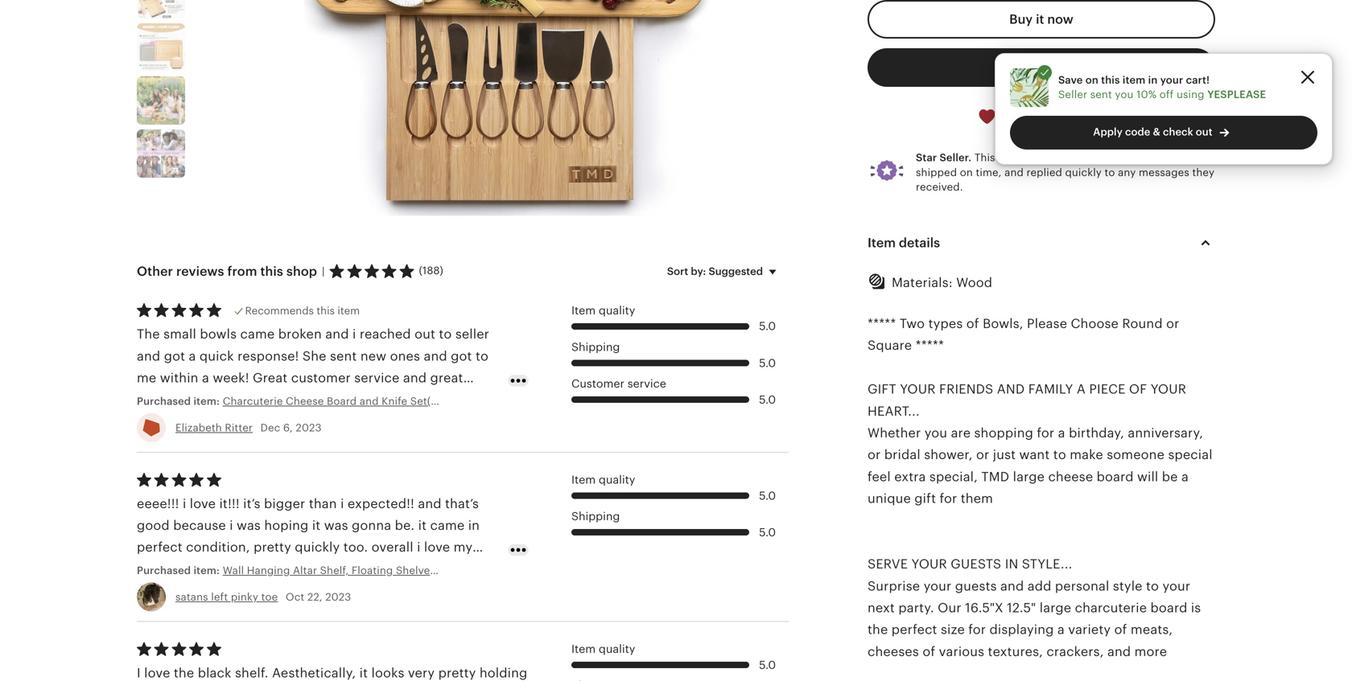 Task type: vqa. For each thing, say whether or not it's contained in the screenshot.
a within the serve your guests in style... surprise your guests and add personal style to your next party. our 16.5"x 12.5" large charcuterie board is the perfect size for displaying a variety of meats, cheeses of various textures, crackers, and more
yes



Task type: locate. For each thing, give the bounding box(es) containing it.
in up my
[[468, 519, 480, 533]]

hoping
[[264, 519, 309, 533]]

seller up great
[[455, 327, 489, 342]]

2 got from the left
[[451, 349, 472, 364]]

recommends
[[245, 305, 314, 317]]

1 vertical spatial came
[[430, 519, 465, 533]]

purchased up might at left
[[137, 565, 191, 577]]

by:
[[691, 265, 706, 278]]

0 vertical spatial item:
[[194, 395, 220, 408]]

out right check
[[1196, 126, 1213, 138]]

1 vertical spatial 2023
[[325, 592, 351, 604]]

oct
[[286, 592, 305, 604]]

0 vertical spatial pretty
[[254, 541, 291, 555]]

birthday,
[[1069, 426, 1124, 441]]

1 horizontal spatial sent
[[1090, 89, 1112, 101]]

pretty down hoping in the left bottom of the page
[[254, 541, 291, 555]]

star
[[1142, 152, 1161, 164]]

0 vertical spatial perfect
[[137, 541, 183, 555]]

within
[[160, 371, 198, 386]]

shipping for to
[[572, 341, 620, 354]]

item: down condition,
[[194, 565, 220, 577]]

seller right this
[[998, 152, 1026, 164]]

i right eeee!!!
[[183, 497, 186, 511]]

0 horizontal spatial board
[[1097, 470, 1134, 484]]

cart!
[[1186, 74, 1210, 86]]

to up great
[[439, 327, 452, 342]]

purchased item: up satans
[[137, 565, 223, 577]]

very inside 'i love the black shelf. aesthetically, it looks very pretty holding'
[[408, 666, 435, 681]]

it right buy
[[1036, 12, 1044, 26]]

more
[[1135, 645, 1167, 660]]

1 horizontal spatial got
[[451, 349, 472, 364]]

for down special,
[[940, 492, 957, 506]]

0 vertical spatial came
[[240, 327, 275, 342]]

put left up
[[410, 563, 431, 577]]

to down earned
[[1105, 167, 1115, 179]]

messages
[[1139, 167, 1190, 179]]

came up response!
[[240, 327, 275, 342]]

1 horizontal spatial love
[[190, 497, 216, 511]]

1 vertical spatial purchased item:
[[137, 565, 223, 577]]

once
[[368, 563, 399, 577]]

1 vertical spatial large
[[1040, 601, 1072, 616]]

this up broken
[[317, 305, 335, 317]]

0 horizontal spatial in
[[468, 519, 480, 533]]

1 got from the left
[[164, 349, 185, 364]]

1 was from the left
[[237, 519, 261, 533]]

2 shipping from the top
[[572, 510, 620, 523]]

item:
[[194, 395, 220, 408], [194, 565, 220, 577]]

0 vertical spatial for
[[1037, 426, 1055, 441]]

i left "reached"
[[353, 327, 356, 342]]

item: up elizabeth ritter link in the left of the page
[[194, 395, 220, 408]]

***** down types
[[916, 339, 944, 353]]

holding
[[480, 666, 528, 681]]

***** up square
[[868, 317, 896, 331]]

1 vertical spatial out
[[415, 327, 435, 342]]

your
[[1160, 74, 1184, 86], [924, 579, 952, 594], [1163, 579, 1191, 594]]

was down than
[[324, 519, 348, 533]]

1 vertical spatial pretty
[[438, 666, 476, 681]]

of left various
[[923, 645, 936, 660]]

be
[[1162, 470, 1178, 484]]

0 horizontal spatial came
[[240, 327, 275, 342]]

using
[[1177, 89, 1205, 101]]

a
[[189, 349, 196, 364], [202, 371, 209, 386], [1058, 426, 1065, 441], [1182, 470, 1189, 484], [202, 584, 209, 599], [1058, 623, 1065, 638]]

in inside save on this item in your cart! seller sent you 10% off using yesplease
[[1148, 74, 1158, 86]]

quickly down consistently
[[1065, 167, 1102, 179]]

0 vertical spatial in
[[1148, 74, 1158, 86]]

0 vertical spatial love
[[190, 497, 216, 511]]

0 vertical spatial large
[[1013, 470, 1045, 484]]

of inside ***** two types of bowls, please choose  round or square *****
[[967, 317, 979, 331]]

large inside serve your guests in style... surprise your guests and add personal style to your next party. our 16.5"x 12.5" large charcuterie board is the perfect size for displaying a variety of meats, cheeses of various textures, crackers, and more
[[1040, 601, 1072, 616]]

pretty inside 'i love the black shelf. aesthetically, it looks very pretty holding'
[[438, 666, 476, 681]]

the inside 'i love the black shelf. aesthetically, it looks very pretty holding'
[[174, 666, 194, 681]]

on inside save on this item in your cart! seller sent you 10% off using yesplease
[[1086, 74, 1099, 86]]

1 horizontal spatial was
[[324, 519, 348, 533]]

quickly up 'with'
[[295, 541, 340, 555]]

love right i
[[144, 666, 170, 681]]

0 vertical spatial sent
[[1090, 89, 1112, 101]]

to right the style
[[1146, 579, 1159, 594]]

guests
[[951, 558, 1002, 572]]

board
[[1097, 470, 1134, 484], [1151, 601, 1188, 616]]

5 5.0 from the top
[[759, 526, 776, 539]]

2 vertical spatial item quality
[[572, 643, 635, 656]]

elizabeth
[[175, 422, 222, 434]]

0 vertical spatial item
[[1123, 74, 1146, 86]]

picture
[[213, 584, 257, 599]]

large
[[1013, 470, 1045, 484], [1040, 601, 1072, 616]]

1 horizontal spatial the
[[868, 623, 888, 638]]

0 vertical spatial very
[[240, 563, 266, 577]]

1 shipping from the top
[[572, 341, 620, 354]]

recommends this item
[[245, 305, 360, 317]]

0 horizontal spatial this
[[260, 264, 283, 279]]

round
[[1122, 317, 1163, 331]]

1 5.0 from the top
[[759, 320, 776, 333]]

you
[[1115, 89, 1134, 101], [925, 426, 948, 441]]

aesthetically,
[[272, 666, 356, 681]]

0 vertical spatial out
[[1196, 126, 1213, 138]]

satans left pinky toe link
[[175, 592, 278, 604]]

i
[[137, 666, 141, 681]]

0 vertical spatial purchased
[[137, 395, 191, 408]]

meats,
[[1131, 623, 1173, 638]]

for down 16.5"x
[[969, 623, 986, 638]]

of down 'charcuterie'
[[1115, 623, 1127, 638]]

purchased item: down within
[[137, 395, 223, 408]]

was down it's on the bottom left
[[237, 519, 261, 533]]

0 horizontal spatial service
[[354, 371, 400, 386]]

2023 right 6,
[[296, 422, 322, 434]]

feel
[[868, 470, 891, 484]]

0 vertical spatial *****
[[868, 317, 896, 331]]

sent
[[1090, 89, 1112, 101], [330, 349, 357, 364]]

0 vertical spatial 2023
[[296, 422, 322, 434]]

2 item quality from the top
[[572, 474, 635, 487]]

to inside serve your guests in style... surprise your guests and add personal style to your next party. our 16.5"x 12.5" large charcuterie board is the perfect size for displaying a variety of meats, cheeses of various textures, crackers, and more
[[1146, 579, 1159, 594]]

you inside save on this item in your cart! seller sent you 10% off using yesplease
[[1115, 89, 1134, 101]]

1 horizontal spatial came
[[430, 519, 465, 533]]

the left black
[[174, 666, 194, 681]]

0 horizontal spatial sent
[[330, 349, 357, 364]]

on down seller.
[[960, 167, 973, 179]]

your for gift your friends and family a piece of your heart... whether you are shopping for a birthday, anniversary, or bridal shower, or just want to make someone special feel extra special, tmd large cheese board will be a unique gift for them
[[900, 382, 936, 397]]

and right time,
[[1005, 167, 1024, 179]]

on right pinky
[[261, 584, 277, 599]]

sent right the seller
[[1090, 89, 1112, 101]]

1 vertical spatial in
[[468, 519, 480, 533]]

on inside the eeee!!! i love it!!! it's bigger than i expected!! and that's good because i was hoping it was gonna be. it came in perfect condition, pretty quickly too. overall i love my product and i'm very happy with it❤️ once i put it up i might put a picture on here.
[[261, 584, 277, 599]]

0 horizontal spatial love
[[144, 666, 170, 681]]

of right types
[[967, 317, 979, 331]]

service down new
[[354, 371, 400, 386]]

service inside the small bowls came broken and i reached out to seller and got a quick response! she sent new ones and got to me within a week! great customer service and great quality
[[354, 371, 400, 386]]

1 horizontal spatial pretty
[[438, 666, 476, 681]]

0 vertical spatial put
[[410, 563, 431, 577]]

1 vertical spatial you
[[925, 426, 948, 441]]

item up "reached"
[[338, 305, 360, 317]]

a inside serve your guests in style... surprise your guests and add personal style to your next party. our 16.5"x 12.5" large charcuterie board is the perfect size for displaying a variety of meats, cheeses of various textures, crackers, and more
[[1058, 623, 1065, 638]]

sent right she
[[330, 349, 357, 364]]

item inside save on this item in your cart! seller sent you 10% off using yesplease
[[1123, 74, 1146, 86]]

1 vertical spatial perfect
[[892, 623, 937, 638]]

1 horizontal spatial seller
[[998, 152, 1026, 164]]

i right than
[[341, 497, 344, 511]]

2 purchased item: from the top
[[137, 565, 223, 577]]

sent inside save on this item in your cart! seller sent you 10% off using yesplease
[[1090, 89, 1112, 101]]

item quality for the small bowls came broken and i reached out to seller and got a quick response! she sent new ones and got to me within a week! great customer service and great quality
[[572, 304, 635, 317]]

item
[[868, 236, 896, 250], [572, 304, 596, 317], [572, 474, 596, 487], [572, 643, 596, 656]]

buy it now button
[[868, 0, 1215, 39]]

to inside this seller consistently earned 5-star reviews, shipped on time, and replied quickly to any messages they received.
[[1105, 167, 1115, 179]]

was
[[237, 519, 261, 533], [324, 519, 348, 533]]

purchased for product
[[137, 565, 191, 577]]

1 purchased item: from the top
[[137, 395, 223, 408]]

2 horizontal spatial of
[[1115, 623, 1127, 638]]

2 vertical spatial on
[[261, 584, 277, 599]]

a left left
[[202, 584, 209, 599]]

0 vertical spatial you
[[1115, 89, 1134, 101]]

1 horizontal spatial very
[[408, 666, 435, 681]]

board down someone
[[1097, 470, 1134, 484]]

1 vertical spatial *****
[[916, 339, 944, 353]]

0 horizontal spatial put
[[177, 584, 198, 599]]

*****
[[868, 317, 896, 331], [916, 339, 944, 353]]

eeee!!!
[[137, 497, 179, 511]]

types
[[929, 317, 963, 331]]

up
[[446, 563, 463, 577]]

customer
[[572, 378, 625, 390]]

2 horizontal spatial this
[[1101, 74, 1120, 86]]

gift
[[868, 382, 897, 397]]

1 item: from the top
[[194, 395, 220, 408]]

1 vertical spatial love
[[424, 541, 450, 555]]

large down add
[[1040, 601, 1072, 616]]

2 vertical spatial for
[[969, 623, 986, 638]]

put left left
[[177, 584, 198, 599]]

1 vertical spatial of
[[1115, 623, 1127, 638]]

2 horizontal spatial love
[[424, 541, 450, 555]]

perfect down party.
[[892, 623, 937, 638]]

2 5.0 from the top
[[759, 357, 776, 370]]

1 vertical spatial very
[[408, 666, 435, 681]]

in up 10% on the top right of the page
[[1148, 74, 1158, 86]]

your up off
[[1160, 74, 1184, 86]]

came inside the eeee!!! i love it!!! it's bigger than i expected!! and that's good because i was hoping it was gonna be. it came in perfect condition, pretty quickly too. overall i love my product and i'm very happy with it❤️ once i put it up i might put a picture on here.
[[430, 519, 465, 533]]

0 vertical spatial the
[[868, 623, 888, 638]]

the
[[137, 327, 160, 342]]

1 vertical spatial board
[[1151, 601, 1188, 616]]

2 horizontal spatial on
[[1086, 74, 1099, 86]]

want
[[1019, 448, 1050, 463]]

the down the next
[[868, 623, 888, 638]]

1 horizontal spatial you
[[1115, 89, 1134, 101]]

left
[[211, 592, 228, 604]]

it right be.
[[418, 519, 427, 533]]

product
[[137, 563, 187, 577]]

earned
[[1093, 152, 1129, 164]]

2 horizontal spatial or
[[1166, 317, 1180, 331]]

to up "cheese"
[[1053, 448, 1066, 463]]

6 5.0 from the top
[[759, 659, 776, 672]]

or right round at the right top
[[1166, 317, 1180, 331]]

1 vertical spatial on
[[960, 167, 973, 179]]

your inside serve your guests in style... surprise your guests and add personal style to your next party. our 16.5"x 12.5" large charcuterie board is the perfect size for displaying a variety of meats, cheeses of various textures, crackers, and more
[[912, 558, 947, 572]]

2 item: from the top
[[194, 565, 220, 577]]

piece
[[1089, 382, 1126, 397]]

0 horizontal spatial item
[[338, 305, 360, 317]]

very right i'm
[[240, 563, 266, 577]]

displaying
[[990, 623, 1054, 638]]

1 horizontal spatial in
[[1148, 74, 1158, 86]]

a up crackers,
[[1058, 623, 1065, 638]]

you inside the gift your friends and family a piece of your heart... whether you are shopping for a birthday, anniversary, or bridal shower, or just want to make someone special feel extra special, tmd large cheese board will be a unique gift for them
[[925, 426, 948, 441]]

style...
[[1022, 558, 1073, 572]]

you left 10% on the top right of the page
[[1115, 89, 1134, 101]]

0 horizontal spatial for
[[940, 492, 957, 506]]

0 horizontal spatial you
[[925, 426, 948, 441]]

this inside save on this item in your cart! seller sent you 10% off using yesplease
[[1101, 74, 1120, 86]]

materials: wood
[[892, 276, 993, 290]]

0 vertical spatial shipping
[[572, 341, 620, 354]]

cheese
[[1048, 470, 1093, 484]]

came inside the small bowls came broken and i reached out to seller and got a quick response! she sent new ones and got to me within a week! great customer service and great quality
[[240, 327, 275, 342]]

anniversary,
[[1128, 426, 1203, 441]]

0 horizontal spatial very
[[240, 563, 266, 577]]

your
[[900, 382, 936, 397], [1151, 382, 1187, 397], [912, 558, 947, 572]]

your right of
[[1151, 382, 1187, 397]]

1 horizontal spatial this
[[317, 305, 335, 317]]

1 vertical spatial purchased
[[137, 565, 191, 577]]

perfect up product
[[137, 541, 183, 555]]

got up within
[[164, 349, 185, 364]]

special,
[[930, 470, 978, 484]]

item up 10% on the top right of the page
[[1123, 74, 1146, 86]]

0 horizontal spatial pretty
[[254, 541, 291, 555]]

that's
[[445, 497, 479, 511]]

1 horizontal spatial on
[[960, 167, 973, 179]]

or left just
[[976, 448, 990, 463]]

pretty left the holding
[[438, 666, 476, 681]]

1 horizontal spatial out
[[1196, 126, 1213, 138]]

i down the it!!!
[[230, 519, 233, 533]]

0 horizontal spatial *****
[[868, 317, 896, 331]]

shipping
[[572, 341, 620, 354], [572, 510, 620, 523]]

it left looks
[[360, 666, 368, 681]]

bridal
[[884, 448, 921, 463]]

1 vertical spatial item quality
[[572, 474, 635, 487]]

1 horizontal spatial perfect
[[892, 623, 937, 638]]

add
[[1028, 579, 1052, 594]]

got up great
[[451, 349, 472, 364]]

10%
[[1137, 89, 1157, 101]]

1 vertical spatial seller
[[455, 327, 489, 342]]

a inside the eeee!!! i love it!!! it's bigger than i expected!! and that's good because i was hoping it was gonna be. it came in perfect condition, pretty quickly too. overall i love my product and i'm very happy with it❤️ once i put it up i might put a picture on here.
[[202, 584, 209, 599]]

1 horizontal spatial put
[[410, 563, 431, 577]]

unique
[[868, 492, 911, 506]]

this right from at the top left of the page
[[260, 264, 283, 279]]

1 vertical spatial shipping
[[572, 510, 620, 523]]

1 horizontal spatial of
[[967, 317, 979, 331]]

0 vertical spatial quickly
[[1065, 167, 1102, 179]]

out inside the small bowls came broken and i reached out to seller and got a quick response! she sent new ones and got to me within a week! great customer service and great quality
[[415, 327, 435, 342]]

large down want at the right of page
[[1013, 470, 1045, 484]]

on right the save
[[1086, 74, 1099, 86]]

a down quick
[[202, 371, 209, 386]]

board left 'is'
[[1151, 601, 1188, 616]]

2023 right '22,'
[[325, 592, 351, 604]]

service
[[354, 371, 400, 386], [628, 378, 666, 390]]

purchased down within
[[137, 395, 191, 408]]

it down than
[[312, 519, 321, 533]]

0 vertical spatial seller
[[998, 152, 1026, 164]]

this
[[1101, 74, 1120, 86], [260, 264, 283, 279], [317, 305, 335, 317]]

0 horizontal spatial out
[[415, 327, 435, 342]]

now
[[1047, 12, 1074, 26]]

1 vertical spatial this
[[260, 264, 283, 279]]

or up 'feel'
[[868, 448, 881, 463]]

12.5"
[[1007, 601, 1036, 616]]

you left are
[[925, 426, 948, 441]]

reviews,
[[1164, 152, 1206, 164]]

0 vertical spatial item quality
[[572, 304, 635, 317]]

2 vertical spatial love
[[144, 666, 170, 681]]

came down that's on the bottom left of the page
[[430, 519, 465, 533]]

your right serve
[[912, 558, 947, 572]]

0 horizontal spatial of
[[923, 645, 936, 660]]

0 horizontal spatial the
[[174, 666, 194, 681]]

love up because
[[190, 497, 216, 511]]

received.
[[916, 181, 963, 193]]

and inside this seller consistently earned 5-star reviews, shipped on time, and replied quickly to any messages they received.
[[1005, 167, 1024, 179]]

too.
[[343, 541, 368, 555]]

***** two types of bowls, please choose  round or square *****
[[868, 317, 1180, 353]]

very inside the eeee!!! i love it!!! it's bigger than i expected!! and that's good because i was hoping it was gonna be. it came in perfect condition, pretty quickly too. overall i love my product and i'm very happy with it❤️ once i put it up i might put a picture on here.
[[240, 563, 266, 577]]

0 horizontal spatial quickly
[[295, 541, 340, 555]]

your up heart...
[[900, 382, 936, 397]]

it inside buy it now button
[[1036, 12, 1044, 26]]

and up she
[[325, 327, 349, 342]]

quickly inside this seller consistently earned 5-star reviews, shipped on time, and replied quickly to any messages they received.
[[1065, 167, 1102, 179]]

time,
[[976, 167, 1002, 179]]

love left my
[[424, 541, 450, 555]]

this right the save
[[1101, 74, 1120, 86]]

dec
[[261, 422, 280, 434]]

1 purchased from the top
[[137, 395, 191, 408]]

service right customer
[[628, 378, 666, 390]]

0 vertical spatial of
[[967, 317, 979, 331]]

she
[[303, 349, 326, 364]]

expected!!
[[348, 497, 414, 511]]

1 item quality from the top
[[572, 304, 635, 317]]

6,
[[283, 422, 293, 434]]

0 horizontal spatial perfect
[[137, 541, 183, 555]]

2 purchased from the top
[[137, 565, 191, 577]]

it!!!
[[219, 497, 240, 511]]

out up ones
[[415, 327, 435, 342]]

bigger
[[264, 497, 305, 511]]

shelf.
[[235, 666, 269, 681]]

1 horizontal spatial board
[[1151, 601, 1188, 616]]

0 horizontal spatial or
[[868, 448, 881, 463]]

or
[[1166, 317, 1180, 331], [868, 448, 881, 463], [976, 448, 990, 463]]

whether
[[868, 426, 921, 441]]

for up want at the right of page
[[1037, 426, 1055, 441]]

1 horizontal spatial item
[[1123, 74, 1146, 86]]



Task type: describe. For each thing, give the bounding box(es) containing it.
them
[[961, 492, 993, 506]]

suggested
[[709, 265, 763, 278]]

i inside the small bowls came broken and i reached out to seller and got a quick response! she sent new ones and got to me within a week! great customer service and great quality
[[353, 327, 356, 342]]

save on this item in your cart! seller sent you 10% off using yesplease
[[1058, 74, 1266, 101]]

your right the style
[[1163, 579, 1191, 594]]

in
[[1005, 558, 1019, 572]]

3 5.0 from the top
[[759, 394, 776, 406]]

i love the black shelf. aesthetically, it looks very pretty holding
[[137, 666, 528, 682]]

it left up
[[434, 563, 443, 577]]

item details
[[868, 236, 940, 250]]

with
[[312, 563, 339, 577]]

3 item quality from the top
[[572, 643, 635, 656]]

seller.
[[940, 152, 972, 164]]

1 vertical spatial for
[[940, 492, 957, 506]]

eeee!!! i love it!!! it's bigger than i expected!! and that's good because i was hoping it was gonna be. it came in perfect condition, pretty quickly too. overall i love my product and i'm very happy with it❤️ once i put it up i might put a picture on here.
[[137, 497, 480, 599]]

and left more
[[1108, 645, 1131, 660]]

a right be at right bottom
[[1182, 470, 1189, 484]]

this
[[975, 152, 995, 164]]

special
[[1168, 448, 1213, 463]]

to inside the gift your friends and family a piece of your heart... whether you are shopping for a birthday, anniversary, or bridal shower, or just want to make someone special feel extra special, tmd large cheese board will be a unique gift for them
[[1053, 448, 1066, 463]]

perfect inside serve your guests in style... surprise your guests and add personal style to your next party. our 16.5"x 12.5" large charcuterie board is the perfect size for displaying a variety of meats, cheeses of various textures, crackers, and more
[[892, 623, 937, 638]]

great
[[430, 371, 463, 386]]

satans left pinky toe oct 22, 2023
[[175, 592, 351, 604]]

guests
[[955, 579, 997, 594]]

next
[[868, 601, 895, 616]]

for inside serve your guests in style... surprise your guests and add personal style to your next party. our 16.5"x 12.5" large charcuterie board is the perfect size for displaying a variety of meats, cheeses of various textures, crackers, and more
[[969, 623, 986, 638]]

consistently
[[1029, 152, 1090, 164]]

a left birthday,
[[1058, 426, 1065, 441]]

apply
[[1093, 126, 1123, 138]]

gonna
[[352, 519, 391, 533]]

to right ones
[[476, 349, 489, 364]]

or inside ***** two types of bowls, please choose  round or square *****
[[1166, 317, 1180, 331]]

style
[[1113, 579, 1143, 594]]

board inside serve your guests in style... surprise your guests and add personal style to your next party. our 16.5"x 12.5" large charcuterie board is the perfect size for displaying a variety of meats, cheeses of various textures, crackers, and more
[[1151, 601, 1188, 616]]

the small bowls came broken and i reached out to seller and got a quick response! she sent new ones and got to me within a week! great customer service and great quality
[[137, 327, 489, 408]]

i'm
[[218, 563, 236, 577]]

looks
[[371, 666, 404, 681]]

1 horizontal spatial service
[[628, 378, 666, 390]]

16.5"x
[[965, 601, 1004, 616]]

and left that's on the bottom left of the page
[[418, 497, 442, 511]]

seller inside this seller consistently earned 5-star reviews, shipped on time, and replied quickly to any messages they received.
[[998, 152, 1026, 164]]

apply code & check out
[[1093, 126, 1213, 138]]

bowls
[[200, 327, 237, 342]]

seller inside the small bowls came broken and i reached out to seller and got a quick response! she sent new ones and got to me within a week! great customer service and great quality
[[455, 327, 489, 342]]

various
[[939, 645, 985, 660]]

love inside 'i love the black shelf. aesthetically, it looks very pretty holding'
[[144, 666, 170, 681]]

seller
[[1058, 89, 1088, 101]]

yesplease
[[1208, 89, 1266, 101]]

|
[[322, 265, 325, 278]]

other
[[137, 264, 173, 279]]

personal
[[1055, 579, 1110, 594]]

item details button
[[853, 224, 1230, 262]]

choose
[[1071, 317, 1119, 331]]

response!
[[238, 349, 299, 364]]

star seller.
[[916, 152, 972, 164]]

code
[[1125, 126, 1151, 138]]

shopping
[[974, 426, 1034, 441]]

and up great
[[424, 349, 447, 364]]

tmd
[[982, 470, 1010, 484]]

i right overall
[[417, 541, 421, 555]]

please
[[1027, 317, 1067, 331]]

item: for within
[[194, 395, 220, 408]]

pinky
[[231, 592, 258, 604]]

and down the
[[137, 349, 160, 364]]

0 horizontal spatial 2023
[[296, 422, 322, 434]]

charcuterie cheese board and knife set6pcs bamboo cheese image 7 image
[[137, 23, 185, 72]]

star
[[916, 152, 937, 164]]

toe
[[261, 592, 278, 604]]

pretty inside the eeee!!! i love it!!! it's bigger than i expected!! and that's good because i was hoping it was gonna be. it came in perfect condition, pretty quickly too. overall i love my product and i'm very happy with it❤️ once i put it up i might put a picture on here.
[[254, 541, 291, 555]]

board inside the gift your friends and family a piece of your heart... whether you are shopping for a birthday, anniversary, or bridal shower, or just want to make someone special feel extra special, tmd large cheese board will be a unique gift for them
[[1097, 470, 1134, 484]]

surprise
[[868, 579, 920, 594]]

your for serve your guests in style... surprise your guests and add personal style to your next party. our 16.5"x 12.5" large charcuterie board is the perfect size for displaying a variety of meats, cheeses of various textures, crackers, and more
[[912, 558, 947, 572]]

because
[[173, 519, 226, 533]]

my
[[454, 541, 473, 555]]

broken
[[278, 327, 322, 342]]

purchased item: for quality
[[137, 395, 223, 408]]

1 horizontal spatial 2023
[[325, 592, 351, 604]]

the inside serve your guests in style... surprise your guests and add personal style to your next party. our 16.5"x 12.5" large charcuterie board is the perfect size for displaying a variety of meats, cheeses of various textures, crackers, and more
[[868, 623, 888, 638]]

item inside "dropdown button"
[[868, 236, 896, 250]]

charcuterie cheese board and knife set6pcs bamboo cheese image 9 image
[[137, 130, 185, 178]]

and down in
[[1001, 579, 1024, 594]]

(188)
[[419, 265, 443, 277]]

2 was from the left
[[324, 519, 348, 533]]

cheeses
[[868, 645, 919, 660]]

might
[[137, 584, 174, 599]]

apply code & check out link
[[1010, 116, 1318, 150]]

item quality for eeee!!! i love it!!! it's bigger than i expected!! and that's good because i was hoping it was gonna be. it came in perfect condition, pretty quickly too. overall i love my product and i'm very happy with it❤️ once i put it up i might put a picture on here.
[[572, 474, 635, 487]]

and left i'm
[[191, 563, 214, 577]]

check
[[1163, 126, 1193, 138]]

sort by: suggested
[[667, 265, 763, 278]]

of
[[1129, 382, 1147, 397]]

shipping for in
[[572, 510, 620, 523]]

variety
[[1068, 623, 1111, 638]]

quality inside the small bowls came broken and i reached out to seller and got a quick response! she sent new ones and got to me within a week! great customer service and great quality
[[137, 393, 179, 408]]

charcuterie cheese board and knife set6pcs bamboo cheese image 8 image
[[137, 77, 185, 125]]

your inside save on this item in your cart! seller sent you 10% off using yesplease
[[1160, 74, 1184, 86]]

1 horizontal spatial *****
[[916, 339, 944, 353]]

4 5.0 from the top
[[759, 490, 776, 503]]

1 vertical spatial item
[[338, 305, 360, 317]]

great
[[253, 371, 288, 386]]

happy
[[270, 563, 309, 577]]

details
[[899, 236, 940, 250]]

this seller consistently earned 5-star reviews, shipped on time, and replied quickly to any messages they received.
[[916, 152, 1215, 193]]

large inside the gift your friends and family a piece of your heart... whether you are shopping for a birthday, anniversary, or bridal shower, or just want to make someone special feel extra special, tmd large cheese board will be a unique gift for them
[[1013, 470, 1045, 484]]

sent inside the small bowls came broken and i reached out to seller and got a quick response! she sent new ones and got to me within a week! great customer service and great quality
[[330, 349, 357, 364]]

item: for condition,
[[194, 565, 220, 577]]

week!
[[213, 371, 249, 386]]

and down ones
[[403, 371, 427, 386]]

elizabeth ritter link
[[175, 422, 253, 434]]

22,
[[307, 592, 323, 604]]

2 vertical spatial of
[[923, 645, 936, 660]]

purchased item: for product
[[137, 565, 223, 577]]

a left quick
[[189, 349, 196, 364]]

sort
[[667, 265, 688, 278]]

textures,
[[988, 645, 1043, 660]]

in inside the eeee!!! i love it!!! it's bigger than i expected!! and that's good because i was hoping it was gonna be. it came in perfect condition, pretty quickly too. overall i love my product and i'm very happy with it❤️ once i put it up i might put a picture on here.
[[468, 519, 480, 533]]

and
[[997, 382, 1025, 397]]

customer
[[291, 371, 351, 386]]

ritter
[[225, 422, 253, 434]]

your up 'our'
[[924, 579, 952, 594]]

shipped
[[916, 167, 957, 179]]

perfect inside the eeee!!! i love it!!! it's bigger than i expected!! and that's good because i was hoping it was gonna be. it came in perfect condition, pretty quickly too. overall i love my product and i'm very happy with it❤️ once i put it up i might put a picture on here.
[[137, 541, 183, 555]]

satans
[[175, 592, 208, 604]]

bowls,
[[983, 317, 1024, 331]]

me
[[137, 371, 156, 386]]

serve your guests in style... surprise your guests and add personal style to your next party. our 16.5"x 12.5" large charcuterie board is the perfect size for displaying a variety of meats, cheeses of various textures, crackers, and more
[[868, 558, 1201, 660]]

on inside this seller consistently earned 5-star reviews, shipped on time, and replied quickly to any messages they received.
[[960, 167, 973, 179]]

will
[[1137, 470, 1159, 484]]

crackers,
[[1047, 645, 1104, 660]]

replied
[[1027, 167, 1062, 179]]

quickly inside the eeee!!! i love it!!! it's bigger than i expected!! and that's good because i was hoping it was gonna be. it came in perfect condition, pretty quickly too. overall i love my product and i'm very happy with it❤️ once i put it up i might put a picture on here.
[[295, 541, 340, 555]]

other reviews from this shop
[[137, 264, 317, 279]]

it inside 'i love the black shelf. aesthetically, it looks very pretty holding'
[[360, 666, 368, 681]]

any
[[1118, 167, 1136, 179]]

new
[[360, 349, 387, 364]]

5-
[[1132, 152, 1142, 164]]

1 horizontal spatial or
[[976, 448, 990, 463]]

i right up
[[466, 563, 470, 577]]

2 vertical spatial this
[[317, 305, 335, 317]]

1 vertical spatial put
[[177, 584, 198, 599]]

quick
[[200, 349, 234, 364]]

is
[[1191, 601, 1201, 616]]

i right the once
[[403, 563, 406, 577]]

purchased for quality
[[137, 395, 191, 408]]

are
[[951, 426, 971, 441]]

2 horizontal spatial for
[[1037, 426, 1055, 441]]



